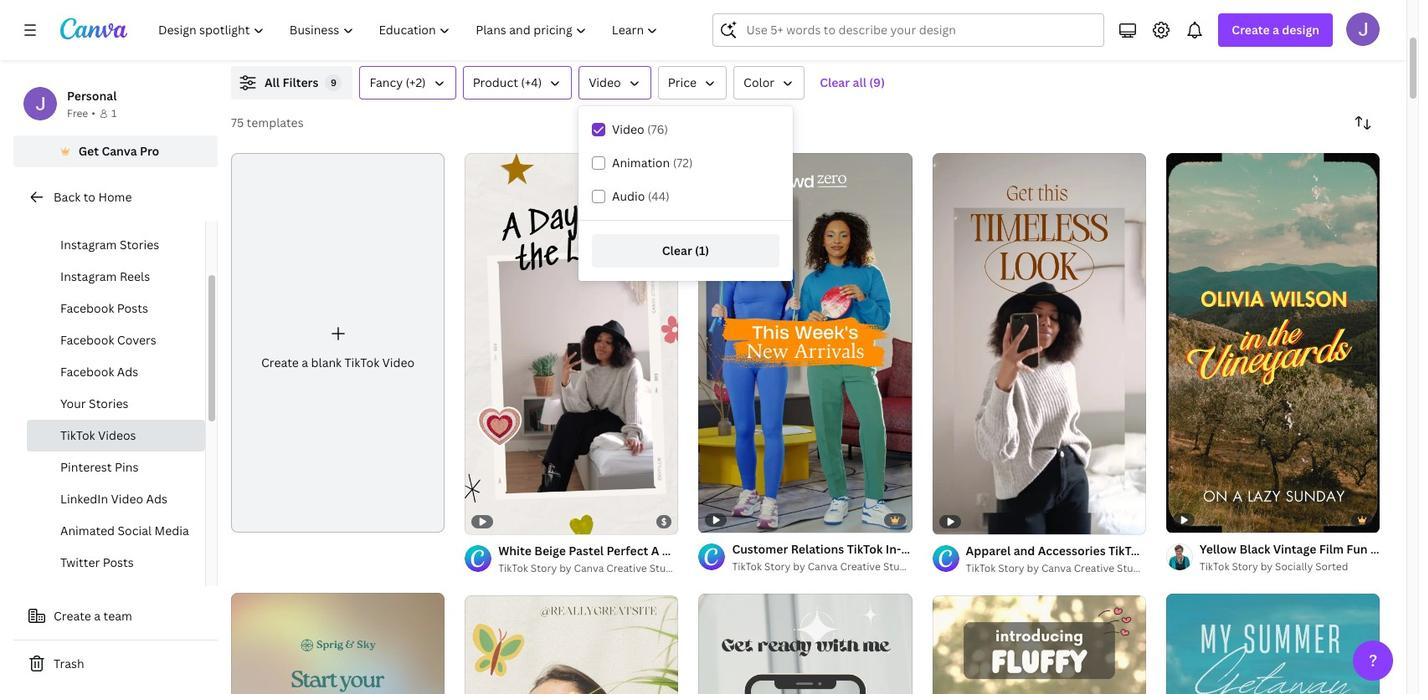 Task type: locate. For each thing, give the bounding box(es) containing it.
team
[[103, 609, 132, 625]]

in
[[687, 543, 698, 559]]

clear (1)
[[662, 243, 709, 259]]

create for create a design
[[1232, 22, 1270, 38]]

linkedin video ads
[[60, 491, 167, 507]]

75
[[231, 115, 244, 131]]

0 vertical spatial clear
[[820, 75, 850, 90]]

create inside create a team button
[[54, 609, 91, 625]]

facebook
[[60, 301, 114, 316], [60, 332, 114, 348], [60, 364, 114, 380]]

pins
[[115, 460, 139, 476]]

templates
[[247, 115, 304, 131]]

tiktok story by canva creative studio for the right 'tiktok story by canva creative studio' link
[[966, 562, 1149, 576]]

beige
[[534, 543, 566, 559]]

posts
[[120, 205, 151, 221], [117, 301, 148, 316], [103, 555, 134, 571]]

0 vertical spatial stories
[[120, 237, 159, 253]]

white
[[498, 543, 532, 559]]

1 instagram from the top
[[60, 205, 117, 221]]

a inside dropdown button
[[1273, 22, 1279, 38]]

fancy (+2) button
[[360, 66, 456, 100]]

facebook down instagram reels
[[60, 301, 114, 316]]

None search field
[[713, 13, 1105, 47]]

create left blank on the left bottom of page
[[261, 355, 299, 371]]

pinterest pins
[[60, 460, 139, 476]]

1 vertical spatial posts
[[117, 301, 148, 316]]

2 horizontal spatial studio
[[1117, 562, 1149, 576]]

design
[[1282, 22, 1319, 38]]

clear all (9) button
[[811, 66, 893, 100]]

by for "tiktok story by socially sorted" 'link'
[[1261, 560, 1273, 574]]

1 vertical spatial a
[[302, 355, 308, 371]]

facebook covers link
[[27, 325, 205, 357]]

clear left (1)
[[662, 243, 692, 259]]

1 vertical spatial clear
[[662, 243, 692, 259]]

create left design
[[1232, 22, 1270, 38]]

1 horizontal spatial tiktok story by canva creative studio
[[966, 562, 1149, 576]]

posts down reels
[[117, 301, 148, 316]]

(9)
[[869, 75, 885, 90]]

video button
[[579, 66, 651, 100]]

canva
[[102, 143, 137, 159], [808, 560, 838, 574], [574, 562, 604, 576], [1041, 562, 1071, 576]]

all filters
[[265, 75, 319, 90]]

facebook up facebook ads
[[60, 332, 114, 348]]

75 templates
[[231, 115, 304, 131]]

product (+4) button
[[463, 66, 572, 100]]

facebook ads link
[[27, 357, 205, 388]]

2 facebook from the top
[[60, 332, 114, 348]]

stories down facebook ads link
[[89, 396, 129, 412]]

0 horizontal spatial tiktok story by canva creative studio
[[732, 560, 915, 574]]

3 facebook from the top
[[60, 364, 114, 380]]

instagram stories link
[[27, 229, 205, 261]]

canva inside white beige pastel perfect a day in the life tiktok video tiktok story by canva creative studio
[[574, 562, 604, 576]]

clear for clear (1)
[[662, 243, 692, 259]]

0 horizontal spatial a
[[94, 609, 101, 625]]

create a design
[[1232, 22, 1319, 38]]

covers
[[117, 332, 156, 348]]

all
[[853, 75, 866, 90]]

a left design
[[1273, 22, 1279, 38]]

9
[[331, 76, 337, 89]]

2 vertical spatial facebook
[[60, 364, 114, 380]]

0 horizontal spatial tiktok story by canva creative studio link
[[498, 561, 681, 577]]

0 horizontal spatial clear
[[662, 243, 692, 259]]

1 vertical spatial create
[[261, 355, 299, 371]]

create left team
[[54, 609, 91, 625]]

tiktok story by canva creative studio link
[[732, 559, 915, 576], [498, 561, 681, 577], [966, 561, 1149, 577]]

1 horizontal spatial create
[[261, 355, 299, 371]]

videos
[[98, 428, 136, 444]]

a inside button
[[94, 609, 101, 625]]

0 vertical spatial facebook
[[60, 301, 114, 316]]

Sort by button
[[1346, 106, 1380, 140]]

0 vertical spatial a
[[1273, 22, 1279, 38]]

instagram stories
[[60, 237, 159, 253]]

price button
[[658, 66, 727, 100]]

2 horizontal spatial creative
[[1074, 562, 1114, 576]]

2 instagram from the top
[[60, 237, 117, 253]]

0 horizontal spatial create
[[54, 609, 91, 625]]

create inside create a design dropdown button
[[1232, 22, 1270, 38]]

jacob simon image
[[1346, 13, 1380, 46]]

tiktok videos
[[60, 428, 136, 444]]

facebook inside facebook covers link
[[60, 332, 114, 348]]

facebook covers
[[60, 332, 156, 348]]

clear
[[820, 75, 850, 90], [662, 243, 692, 259]]

1 vertical spatial stories
[[89, 396, 129, 412]]

story
[[764, 560, 791, 574], [1232, 560, 1258, 574], [531, 562, 557, 576], [998, 562, 1024, 576]]

create a design button
[[1218, 13, 1333, 47]]

facebook for facebook ads
[[60, 364, 114, 380]]

create a team
[[54, 609, 132, 625]]

0 vertical spatial ads
[[117, 364, 138, 380]]

1 horizontal spatial ads
[[146, 491, 167, 507]]

animated social media
[[60, 523, 189, 539]]

0 vertical spatial instagram
[[60, 205, 117, 221]]

by inside 'link'
[[1261, 560, 1273, 574]]

facebook up your stories
[[60, 364, 114, 380]]

1 horizontal spatial studio
[[883, 560, 915, 574]]

1 vertical spatial facebook
[[60, 332, 114, 348]]

create inside create a blank tiktok video element
[[261, 355, 299, 371]]

0 vertical spatial posts
[[120, 205, 151, 221]]

(76)
[[647, 121, 668, 137]]

0 horizontal spatial studio
[[649, 562, 681, 576]]

stories for your stories
[[89, 396, 129, 412]]

video (76)
[[612, 121, 668, 137]]

posts up instagram stories link
[[120, 205, 151, 221]]

tiktok
[[345, 355, 379, 371], [60, 428, 95, 444], [746, 543, 782, 559], [732, 560, 762, 574], [1200, 560, 1229, 574], [498, 562, 528, 576], [966, 562, 996, 576]]

media
[[155, 523, 189, 539]]

posts down animated social media link
[[103, 555, 134, 571]]

1 horizontal spatial tiktok story by canva creative studio link
[[732, 559, 915, 576]]

posts for twitter posts
[[103, 555, 134, 571]]

day
[[662, 543, 684, 559]]

a for blank
[[302, 355, 308, 371]]

fancy (+2)
[[370, 75, 426, 90]]

clear inside button
[[662, 243, 692, 259]]

story inside white beige pastel perfect a day in the life tiktok video tiktok story by canva creative studio
[[531, 562, 557, 576]]

0 horizontal spatial ads
[[117, 364, 138, 380]]

fancy
[[370, 75, 403, 90]]

2 vertical spatial a
[[94, 609, 101, 625]]

socially
[[1275, 560, 1313, 574]]

1 vertical spatial ads
[[146, 491, 167, 507]]

2 vertical spatial instagram
[[60, 269, 117, 285]]

2 horizontal spatial a
[[1273, 22, 1279, 38]]

a left team
[[94, 609, 101, 625]]

facebook inside facebook posts link
[[60, 301, 114, 316]]

tiktok story by canva creative studio
[[732, 560, 915, 574], [966, 562, 1149, 576]]

0 vertical spatial create
[[1232, 22, 1270, 38]]

a for team
[[94, 609, 101, 625]]

facebook for facebook covers
[[60, 332, 114, 348]]

posts for facebook posts
[[117, 301, 148, 316]]

1 vertical spatial instagram
[[60, 237, 117, 253]]

facebook inside facebook ads link
[[60, 364, 114, 380]]

1 facebook from the top
[[60, 301, 114, 316]]

free •
[[67, 106, 95, 121]]

2 horizontal spatial create
[[1232, 22, 1270, 38]]

posts for instagram posts
[[120, 205, 151, 221]]

2 vertical spatial create
[[54, 609, 91, 625]]

tiktok story by socially sorted link
[[1200, 559, 1380, 576]]

creative
[[840, 560, 881, 574], [606, 562, 647, 576], [1074, 562, 1114, 576]]

all
[[265, 75, 280, 90]]

back to home link
[[13, 181, 218, 214]]

instagram for instagram stories
[[60, 237, 117, 253]]

2 vertical spatial posts
[[103, 555, 134, 571]]

video inside 'button'
[[589, 75, 621, 90]]

a
[[1273, 22, 1279, 38], [302, 355, 308, 371], [94, 609, 101, 625]]

clear inside 'button'
[[820, 75, 850, 90]]

clear left all at the right of page
[[820, 75, 850, 90]]

back to home
[[54, 189, 132, 205]]

video up the video (76)
[[589, 75, 621, 90]]

0 horizontal spatial creative
[[606, 562, 647, 576]]

studio
[[883, 560, 915, 574], [649, 562, 681, 576], [1117, 562, 1149, 576]]

instagram
[[60, 205, 117, 221], [60, 237, 117, 253], [60, 269, 117, 285]]

a left blank on the left bottom of page
[[302, 355, 308, 371]]

ads up media
[[146, 491, 167, 507]]

video right life
[[785, 543, 818, 559]]

(1)
[[695, 243, 709, 259]]

audio
[[612, 188, 645, 204]]

create
[[1232, 22, 1270, 38], [261, 355, 299, 371], [54, 609, 91, 625]]

stories up reels
[[120, 237, 159, 253]]

by for middle 'tiktok story by canva creative studio' link
[[793, 560, 805, 574]]

ads down covers
[[117, 364, 138, 380]]

create a blank tiktok video element
[[231, 153, 445, 533]]

3 instagram from the top
[[60, 269, 117, 285]]

a for design
[[1273, 22, 1279, 38]]

product
[[473, 75, 518, 90]]

pastel
[[569, 543, 604, 559]]

1 horizontal spatial clear
[[820, 75, 850, 90]]

1 horizontal spatial a
[[302, 355, 308, 371]]



Task type: vqa. For each thing, say whether or not it's contained in the screenshot.
Pinterest Pins link
yes



Task type: describe. For each thing, give the bounding box(es) containing it.
animation
[[612, 155, 670, 171]]

audio (44)
[[612, 188, 670, 204]]

get canva pro
[[78, 143, 159, 159]]

pinterest pins link
[[27, 452, 205, 484]]

2 horizontal spatial tiktok story by canva creative studio link
[[966, 561, 1149, 577]]

canva inside button
[[102, 143, 137, 159]]

back
[[54, 189, 81, 205]]

pinterest
[[60, 460, 112, 476]]

animated
[[60, 523, 115, 539]]

a
[[651, 543, 659, 559]]

twitter
[[60, 555, 100, 571]]

create a blank tiktok video
[[261, 355, 415, 371]]

top level navigation element
[[147, 13, 673, 47]]

video left (76)
[[612, 121, 644, 137]]

facebook posts link
[[27, 293, 205, 325]]

(44)
[[648, 188, 670, 204]]

color
[[744, 75, 775, 90]]

stories for instagram stories
[[120, 237, 159, 253]]

create for create a blank tiktok video
[[261, 355, 299, 371]]

facebook ads
[[60, 364, 138, 380]]

video inside white beige pastel perfect a day in the life tiktok video tiktok story by canva creative studio
[[785, 543, 818, 559]]

instagram posts
[[60, 205, 151, 221]]

by for the right 'tiktok story by canva creative studio' link
[[1027, 562, 1039, 576]]

(72)
[[673, 155, 693, 171]]

animated social media link
[[27, 516, 205, 548]]

video down pins in the bottom left of the page
[[111, 491, 143, 507]]

white beige pastel perfect a day in the life tiktok video tiktok story by canva creative studio
[[498, 543, 818, 576]]

tiktok inside 'link'
[[1200, 560, 1229, 574]]

life
[[722, 543, 744, 559]]

clear for clear all (9)
[[820, 75, 850, 90]]

personal
[[67, 88, 117, 104]]

instagram reels link
[[27, 261, 205, 293]]

your stories
[[60, 396, 129, 412]]

clear (1) button
[[592, 234, 779, 268]]

video right blank on the left bottom of page
[[382, 355, 415, 371]]

facebook posts
[[60, 301, 148, 316]]

twitter posts link
[[27, 548, 205, 579]]

instagram posts link
[[27, 198, 205, 229]]

twitter posts
[[60, 555, 134, 571]]

9 filter options selected element
[[325, 75, 342, 91]]

animation (72)
[[612, 155, 693, 171]]

trash link
[[13, 648, 218, 682]]

color button
[[733, 66, 805, 100]]

1 horizontal spatial creative
[[840, 560, 881, 574]]

(+4)
[[521, 75, 542, 90]]

sorted
[[1315, 560, 1348, 574]]

instagram reels
[[60, 269, 150, 285]]

free
[[67, 106, 88, 121]]

get
[[78, 143, 99, 159]]

facebook for facebook posts
[[60, 301, 114, 316]]

instagram for instagram posts
[[60, 205, 117, 221]]

pro
[[140, 143, 159, 159]]

reels
[[120, 269, 150, 285]]

1
[[111, 106, 117, 121]]

linkedin
[[60, 491, 108, 507]]

creative inside white beige pastel perfect a day in the life tiktok video tiktok story by canva creative studio
[[606, 562, 647, 576]]

create a blank tiktok video link
[[231, 153, 445, 533]]

story inside "tiktok story by socially sorted" 'link'
[[1232, 560, 1258, 574]]

your stories link
[[27, 388, 205, 420]]

tiktok video templates image
[[1023, 0, 1380, 46]]

to
[[83, 189, 95, 205]]

tiktok story by canva creative studio for middle 'tiktok story by canva creative studio' link
[[732, 560, 915, 574]]

social
[[118, 523, 152, 539]]

perfect
[[606, 543, 648, 559]]

Search search field
[[746, 14, 1094, 46]]

filters
[[282, 75, 319, 90]]

trash
[[54, 656, 84, 672]]

by inside white beige pastel perfect a day in the life tiktok video tiktok story by canva creative studio
[[559, 562, 571, 576]]

tiktok story by socially sorted
[[1200, 560, 1348, 574]]

$
[[661, 515, 667, 528]]

home
[[98, 189, 132, 205]]

price
[[668, 75, 697, 90]]

create for create a team
[[54, 609, 91, 625]]

product (+4)
[[473, 75, 542, 90]]

your
[[60, 396, 86, 412]]

studio inside white beige pastel perfect a day in the life tiktok video tiktok story by canva creative studio
[[649, 562, 681, 576]]

white beige pastel perfect a day in the life tiktok video link
[[498, 542, 818, 561]]

blank
[[311, 355, 342, 371]]

the
[[700, 543, 719, 559]]

create a team button
[[13, 600, 218, 634]]

clear all (9)
[[820, 75, 885, 90]]

•
[[91, 106, 95, 121]]

get canva pro button
[[13, 136, 218, 167]]

instagram for instagram reels
[[60, 269, 117, 285]]



